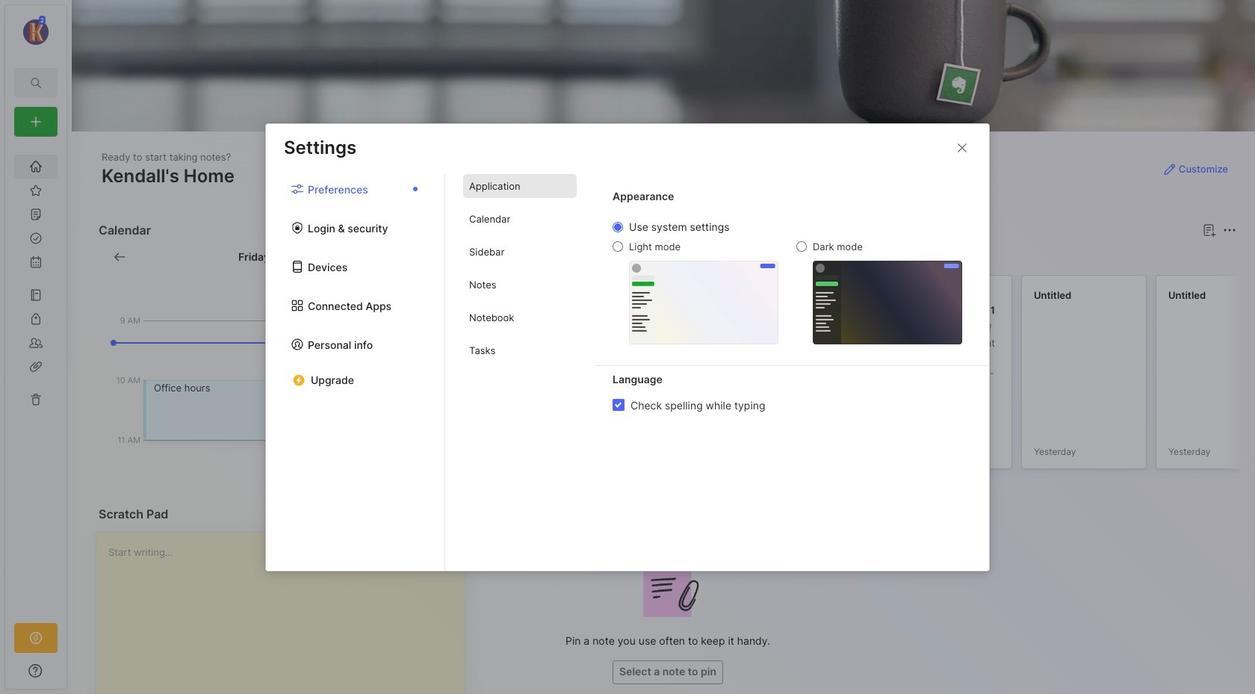 Task type: vqa. For each thing, say whether or not it's contained in the screenshot.
notebook,
no



Task type: locate. For each thing, give the bounding box(es) containing it.
row group
[[483, 275, 1255, 478]]

upgrade image
[[27, 629, 45, 647]]

close image
[[953, 139, 971, 157]]

tab
[[463, 174, 577, 198], [463, 207, 577, 231], [463, 240, 577, 264], [486, 248, 530, 266], [463, 273, 577, 297], [463, 306, 577, 329], [463, 338, 577, 362]]

tree
[[5, 146, 66, 610]]

tab list
[[266, 174, 445, 570], [445, 174, 595, 570]]

None radio
[[613, 222, 623, 232], [613, 241, 623, 252], [796, 241, 807, 252], [613, 222, 623, 232], [613, 241, 623, 252], [796, 241, 807, 252]]

home image
[[28, 159, 43, 174]]

1 tab list from the left
[[266, 174, 445, 570]]

2 tab list from the left
[[445, 174, 595, 570]]

tree inside main "element"
[[5, 146, 66, 610]]

None checkbox
[[613, 399, 625, 411]]

option group
[[613, 220, 962, 344]]

edit search image
[[27, 74, 45, 92]]



Task type: describe. For each thing, give the bounding box(es) containing it.
main element
[[0, 0, 72, 694]]

Start writing… text field
[[108, 533, 464, 694]]



